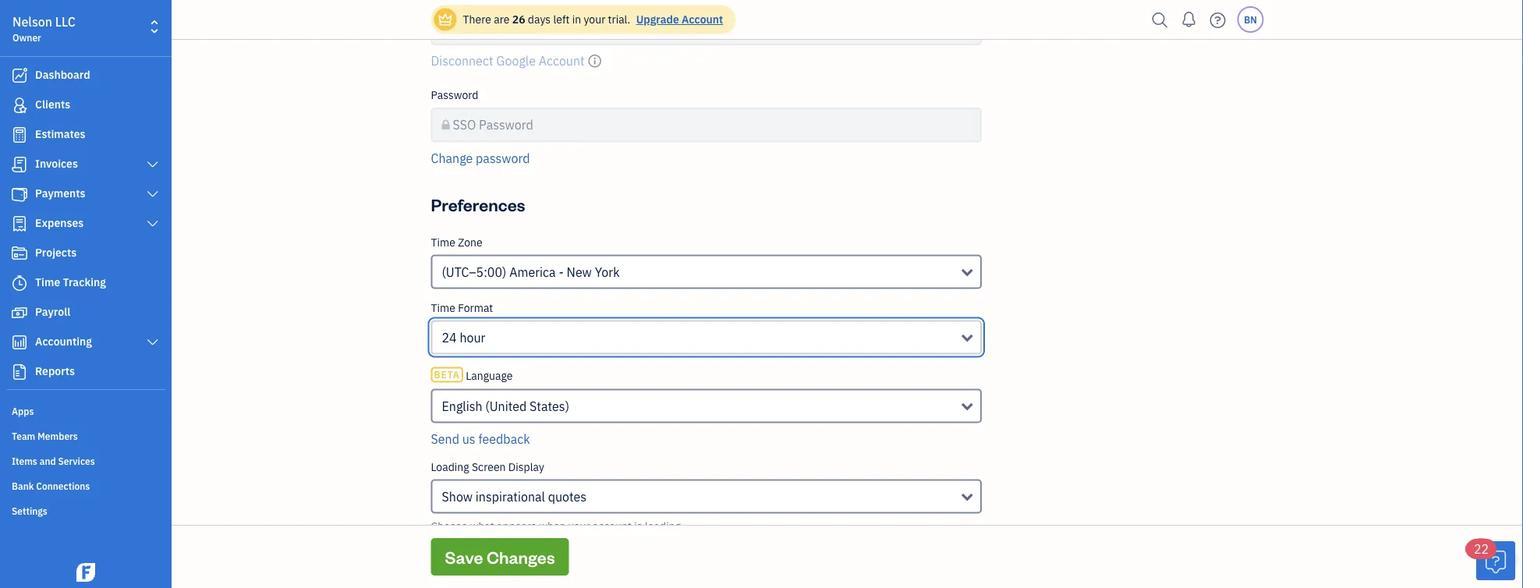 Task type: describe. For each thing, give the bounding box(es) containing it.
chevron large down image for invoices
[[146, 158, 160, 171]]

report image
[[10, 364, 29, 380]]

payroll link
[[4, 299, 167, 327]]

expense image
[[10, 216, 29, 232]]

items
[[12, 455, 37, 467]]

(united
[[485, 398, 527, 415]]

in
[[572, 12, 581, 27]]

log
[[431, 553, 451, 569]]

payments
[[35, 186, 85, 200]]

change
[[431, 150, 473, 167]]

team members link
[[4, 424, 167, 447]]

save
[[445, 546, 483, 568]]

all
[[575, 553, 588, 569]]

project image
[[10, 246, 29, 261]]

nelson
[[12, 14, 52, 30]]

chevron large down image for payments
[[146, 188, 160, 200]]

invoice image
[[10, 157, 29, 172]]

Loading Screen Display field
[[431, 480, 982, 514]]

there
[[463, 12, 491, 27]]

22 button
[[1466, 539, 1516, 580]]

connections
[[36, 480, 90, 492]]

resource center badge image
[[1477, 541, 1516, 580]]

account
[[682, 12, 723, 27]]

zone
[[458, 235, 483, 250]]

beta language
[[434, 369, 513, 383]]

estimate image
[[10, 127, 29, 143]]

clients
[[35, 97, 70, 112]]

24
[[442, 330, 457, 346]]

time tracking
[[35, 275, 106, 289]]

screen
[[472, 460, 506, 474]]

send us feedback
[[431, 431, 530, 447]]

choose what appears when your account is loading.
[[431, 519, 684, 534]]

sso
[[453, 117, 476, 133]]

of
[[475, 553, 486, 569]]

us
[[462, 431, 475, 447]]

items and services link
[[4, 448, 167, 472]]

choose
[[431, 519, 467, 534]]

hour
[[460, 330, 486, 346]]

display
[[508, 460, 544, 474]]

states)
[[530, 398, 569, 415]]

language
[[466, 369, 513, 383]]

0 vertical spatial password
[[431, 88, 478, 103]]

america
[[509, 264, 556, 280]]

appears
[[497, 519, 537, 534]]

24 hour
[[442, 330, 486, 346]]

english
[[442, 398, 482, 415]]

preferences element
[[425, 235, 988, 588]]

lock image
[[442, 116, 450, 135]]

show inspirational quotes
[[442, 489, 587, 505]]

apps
[[12, 405, 34, 417]]

trial.
[[608, 12, 631, 27]]

accounting link
[[4, 328, 167, 356]]

Language field
[[431, 389, 982, 424]]

change password
[[431, 150, 530, 167]]

22
[[1474, 541, 1489, 557]]

time tracking link
[[4, 269, 167, 297]]

items and services
[[12, 455, 95, 467]]

york
[[595, 264, 620, 280]]

26
[[512, 12, 525, 27]]

0 vertical spatial your
[[584, 12, 605, 27]]

tracking
[[63, 275, 106, 289]]

time format
[[431, 301, 493, 315]]

on
[[558, 553, 572, 569]]

chart image
[[10, 335, 29, 350]]

out
[[454, 553, 472, 569]]

quotes
[[548, 489, 587, 505]]

save changes
[[445, 546, 555, 568]]

payments link
[[4, 180, 167, 208]]

time inside main "element"
[[35, 275, 60, 289]]

notifications image
[[1177, 4, 1202, 35]]

(utc–5:00) america - new york
[[442, 264, 620, 280]]

english (united states)
[[442, 398, 569, 415]]

send us feedback link
[[431, 431, 530, 447]]

Time Zone field
[[431, 255, 982, 289]]

chevron large down image
[[146, 218, 160, 230]]



Task type: vqa. For each thing, say whether or not it's contained in the screenshot.
Link
no



Task type: locate. For each thing, give the bounding box(es) containing it.
-
[[559, 264, 564, 280]]

feedback
[[478, 431, 530, 447]]

services
[[58, 455, 95, 467]]

there are 26 days left in your trial. upgrade account
[[463, 12, 723, 27]]

account profile element
[[425, 0, 988, 180]]

reports
[[35, 364, 75, 378]]

1 chevron large down image from the top
[[146, 158, 160, 171]]

client image
[[10, 97, 29, 113]]

3 chevron large down image from the top
[[146, 336, 160, 349]]

dashboard image
[[10, 68, 29, 83]]

llc
[[55, 14, 76, 30]]

money image
[[10, 305, 29, 321]]

bank connections link
[[4, 473, 167, 497]]

left
[[553, 12, 570, 27]]

clients link
[[4, 91, 167, 119]]

estimates link
[[4, 121, 167, 149]]

time up 24
[[431, 301, 455, 315]]

password
[[476, 150, 530, 167]]

log out of freshbooks on all devices
[[431, 553, 634, 569]]

time for 24 hour
[[431, 301, 455, 315]]

projects
[[35, 245, 77, 260]]

dashboard link
[[4, 62, 167, 90]]

password up password
[[479, 117, 533, 133]]

bn
[[1244, 13, 1257, 26]]

expenses
[[35, 216, 84, 230]]

1 vertical spatial password
[[479, 117, 533, 133]]

estimates
[[35, 127, 85, 141]]

members
[[37, 430, 78, 442]]

password
[[431, 88, 478, 103], [479, 117, 533, 133]]

(utc–5:00)
[[442, 264, 507, 280]]

main element
[[0, 0, 211, 588]]

projects link
[[4, 239, 167, 268]]

owner
[[12, 31, 41, 44]]

nelson llc owner
[[12, 14, 76, 44]]

payment image
[[10, 186, 29, 202]]

is
[[634, 519, 642, 534]]

info image
[[588, 52, 602, 71]]

timer image
[[10, 275, 29, 291]]

Email Address email field
[[431, 11, 982, 46]]

when
[[539, 519, 566, 534]]

time right timer image
[[35, 275, 60, 289]]

your inside preferences element
[[568, 519, 590, 534]]

preferences
[[431, 194, 525, 216]]

new
[[567, 264, 592, 280]]

team
[[12, 430, 35, 442]]

save changes button
[[431, 538, 569, 576]]

time for (utc–5:00)
[[431, 235, 455, 250]]

upgrade
[[636, 12, 679, 27]]

settings link
[[4, 498, 167, 522]]

settings
[[12, 505, 47, 517]]

your right when
[[568, 519, 590, 534]]

2 vertical spatial chevron large down image
[[146, 336, 160, 349]]

crown image
[[437, 11, 454, 28]]

time
[[431, 235, 455, 250], [35, 275, 60, 289], [431, 301, 455, 315]]

days
[[528, 12, 551, 27]]

bn button
[[1237, 6, 1264, 33]]

changes
[[487, 546, 555, 568]]

loading
[[431, 460, 469, 474]]

apps link
[[4, 399, 167, 422]]

team members
[[12, 430, 78, 442]]

upgrade account link
[[633, 12, 723, 27]]

freshbooks
[[489, 553, 555, 569]]

0 vertical spatial time
[[431, 235, 455, 250]]

what
[[470, 519, 494, 534]]

search image
[[1148, 8, 1173, 32]]

chevron large down image inside accounting link
[[146, 336, 160, 349]]

dashboard
[[35, 67, 90, 82]]

2 chevron large down image from the top
[[146, 188, 160, 200]]

time zone
[[431, 235, 483, 250]]

log out of freshbooks on all devices button
[[431, 551, 634, 570]]

chevron large down image
[[146, 158, 160, 171], [146, 188, 160, 200], [146, 336, 160, 349]]

bank
[[12, 480, 34, 492]]

are
[[494, 12, 510, 27]]

invoices
[[35, 156, 78, 171]]

bank connections
[[12, 480, 90, 492]]

freshbooks image
[[73, 563, 98, 582]]

send
[[431, 431, 459, 447]]

beta
[[434, 369, 460, 381]]

and
[[40, 455, 56, 467]]

time left zone
[[431, 235, 455, 250]]

go to help image
[[1205, 8, 1230, 32]]

password up lock icon
[[431, 88, 478, 103]]

inspirational
[[476, 489, 545, 505]]

loading screen display
[[431, 460, 544, 474]]

0 horizontal spatial password
[[431, 88, 478, 103]]

reports link
[[4, 358, 167, 386]]

Time Format field
[[431, 321, 982, 355]]

account
[[593, 519, 632, 534]]

format
[[458, 301, 493, 315]]

expenses link
[[4, 210, 167, 238]]

2 vertical spatial time
[[431, 301, 455, 315]]

chevron large down image for accounting
[[146, 336, 160, 349]]

change password button
[[431, 149, 530, 168]]

0 vertical spatial chevron large down image
[[146, 158, 160, 171]]

1 vertical spatial chevron large down image
[[146, 188, 160, 200]]

show
[[442, 489, 473, 505]]

your right in
[[584, 12, 605, 27]]

devices
[[591, 553, 634, 569]]

accounting
[[35, 334, 92, 349]]

loading.
[[645, 519, 684, 534]]

sso password
[[453, 117, 533, 133]]

1 horizontal spatial password
[[479, 117, 533, 133]]

1 vertical spatial time
[[35, 275, 60, 289]]

1 vertical spatial your
[[568, 519, 590, 534]]



